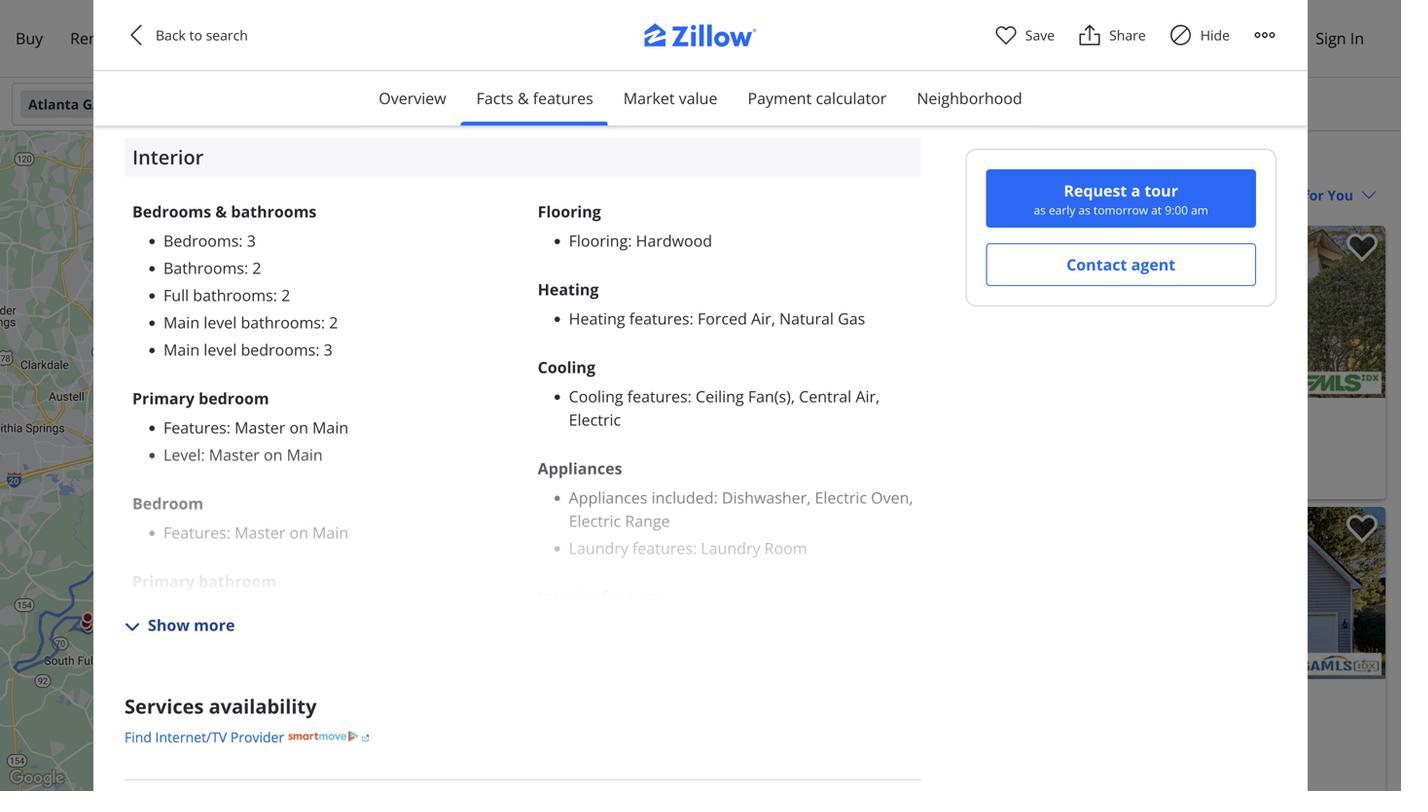 Task type: describe. For each thing, give the bounding box(es) containing it.
early
[[1049, 202, 1076, 218]]

bedroom features : master on main
[[132, 493, 349, 543]]

id
[[717, 477, 726, 490]]

1 horizontal spatial 3
[[324, 339, 333, 360]]

overview
[[379, 88, 446, 109]]

market
[[624, 88, 675, 109]]

465k link
[[335, 522, 374, 540]]

neighborhood button
[[902, 71, 1038, 126]]

interior for interior
[[132, 143, 204, 170]]

2078 bethel dr nw, atlanta, ga 30314 link
[[695, 734, 1025, 757]]

share
[[1110, 26, 1146, 44]]

property images, use arrow keys to navigate, image 1 of 31 group
[[687, 226, 1033, 402]]

main content containing atlanta ga real estate & homes for sale
[[672, 131, 1401, 791]]

facts & features button
[[461, 71, 609, 126]]

electric inside ceiling fan(s), central air, electric
[[569, 409, 621, 430]]

save this home button for 14 days on zillow
[[1331, 226, 1386, 280]]

cooling for cooling
[[538, 357, 596, 377]]

bathroom
[[199, 571, 277, 592]]

446 holderness st sw, atlanta, ga 30310
[[1048, 455, 1307, 473]]

interior features
[[538, 586, 667, 607]]

availability
[[209, 693, 317, 720]]

contact agent
[[1067, 254, 1176, 275]]

keyboard shortcuts button
[[303, 778, 387, 791]]

report
[[585, 779, 614, 791]]

1 laundry from the left
[[569, 538, 629, 558]]

dishwasher, electric oven, electric range
[[569, 487, 913, 531]]

1 house from the top
[[860, 432, 901, 450]]

advertisement region
[[125, 726, 921, 749]]

2 for from the top
[[904, 713, 923, 731]]

- house for sale
[[852, 432, 951, 450]]

air, inside heating heating features : forced air, natural gas
[[751, 308, 775, 329]]

neighborhood
[[917, 88, 1023, 109]]

manage rentals link
[[1000, 16, 1142, 61]]

save
[[1026, 26, 1055, 44]]

overview button
[[363, 71, 462, 126]]

loans
[[231, 28, 274, 49]]

main inside bedroom features : master on main
[[312, 522, 349, 543]]

2078 bethel dr nw, atlanta, ga 30314 image
[[687, 507, 1033, 679]]

1 sqft from the top
[[824, 432, 848, 450]]

339k
[[307, 475, 332, 490]]

show
[[148, 615, 190, 636]]

2 as from the left
[[1079, 202, 1091, 218]]

hardwood
[[636, 230, 712, 251]]

1,292
[[786, 432, 821, 450]]

chevron right image for property images, use arrow keys to navigate, image 1 of 31 group
[[999, 300, 1023, 324]]

payment calculator button
[[732, 71, 902, 126]]

on up contact agent at the right of the page
[[1102, 235, 1117, 251]]

boundary
[[551, 157, 617, 176]]

hide image
[[1169, 23, 1193, 47]]

bedrooms & bathrooms bedrooms : 3 bathrooms : 2 full bathrooms : 2 main level bathrooms : 2 main level bedrooms : 3
[[132, 201, 338, 360]]

three dimensional image
[[703, 519, 714, 530]]

appliances for appliances
[[538, 458, 622, 479]]

$284,900
[[695, 404, 778, 431]]

ga left real
[[765, 150, 792, 177]]

465k
[[342, 524, 367, 538]]

save this home image for property images, use arrow keys to navigate, image 1 of 31 group
[[994, 234, 1025, 262]]

: inside heating heating features : forced air, natural gas
[[690, 308, 694, 329]]

show more button
[[125, 614, 235, 637]]

sell link
[[117, 16, 170, 61]]

ceiling
[[696, 386, 744, 407]]

tomorrow
[[1094, 202, 1148, 218]]

ceiling fan(s), central air, electric
[[569, 386, 880, 430]]

back
[[156, 26, 186, 44]]

map region
[[0, 49, 683, 791]]

ba
[[755, 432, 771, 450]]

©2024
[[442, 779, 472, 791]]

dr
[[774, 736, 789, 755]]

bedrooms
[[241, 339, 316, 360]]

2078 bethel dr nw, atlanta, ga 30314
[[695, 736, 936, 755]]

ga down the sqft - house for sale
[[875, 736, 894, 755]]

days for 14
[[1072, 235, 1099, 251]]

close image
[[625, 160, 638, 173]]

bolst,
[[779, 477, 811, 490]]

features for cooling
[[627, 386, 688, 407]]

#7312005,
[[729, 477, 777, 490]]

26 days on zillow
[[703, 235, 802, 251]]

main navigation
[[0, 0, 1401, 78]]

chevron left image
[[697, 581, 720, 605]]

share image
[[1078, 23, 1102, 47]]

primary bedroom features : master on main level : master on main
[[132, 388, 349, 465]]

included
[[652, 487, 714, 508]]

agent
[[1131, 254, 1176, 275]]

& for facts & features
[[518, 88, 529, 109]]

on up 339k
[[289, 417, 308, 438]]

manage
[[1013, 28, 1071, 49]]

days for 26
[[719, 235, 746, 251]]

filters element
[[0, 78, 1401, 131]]

sale
[[1031, 150, 1070, 177]]

remove boundary button
[[475, 147, 656, 186]]

keyboard shortcuts
[[303, 779, 387, 791]]

request
[[1064, 180, 1127, 201]]

0 vertical spatial flooring
[[538, 201, 601, 222]]

property images, use arrow keys to navigate, image 1 of 15 group
[[1040, 507, 1386, 684]]

am
[[1191, 202, 1209, 218]]

nw,
[[793, 736, 819, 755]]

google
[[474, 779, 505, 791]]

1 - from the top
[[852, 432, 856, 450]]

central
[[799, 386, 852, 407]]

ga left 30310
[[1246, 455, 1265, 473]]

forced
[[698, 308, 747, 329]]

3d tour
[[714, 516, 763, 532]]

remove boundary
[[493, 157, 617, 176]]

oven,
[[871, 487, 913, 508]]

0 vertical spatial bathrooms
[[231, 201, 317, 222]]

atlanta, for nw,
[[823, 736, 872, 755]]

show more link
[[125, 614, 235, 637]]

buy link
[[2, 16, 57, 61]]

terms
[[517, 779, 544, 791]]

features inside primary bedroom features : master on main level : master on main
[[163, 417, 227, 438]]

9:00
[[1165, 202, 1188, 218]]

payment calculator
[[748, 88, 887, 109]]

market value button
[[608, 71, 733, 126]]

facts
[[477, 88, 514, 109]]

1 vertical spatial flooring
[[569, 230, 628, 251]]

320k link
[[175, 698, 214, 716]]

1041 valley view rd se, atlanta, ga 30315 image
[[687, 226, 1033, 398]]

14
[[1056, 235, 1069, 251]]

full
[[163, 284, 189, 305]]

sign in
[[1316, 28, 1364, 49]]

zillow logo image
[[623, 23, 779, 57]]



Task type: locate. For each thing, give the bounding box(es) containing it.
0 horizontal spatial chevron left image
[[125, 23, 148, 47]]

sqft
[[824, 432, 848, 450], [824, 713, 848, 731]]

zillow for 26 days on zillow
[[767, 235, 802, 251]]

1 vertical spatial bedrooms
[[163, 230, 239, 251]]

features for interior
[[602, 586, 667, 607]]

a up tomorrow
[[1131, 180, 1141, 201]]

chevron left image for 'property images, use arrow keys to navigate, image 1 of 28' group at the right
[[1050, 300, 1073, 324]]

1 vertical spatial cooling
[[569, 386, 623, 407]]

heating down the flooring flooring : hardwood
[[538, 279, 599, 300]]

& inside button
[[518, 88, 529, 109]]

air, inside ceiling fan(s), central air, electric
[[856, 386, 880, 407]]

zillow up agent
[[1120, 235, 1155, 251]]

0 vertical spatial cooling
[[538, 357, 596, 377]]

as left early
[[1034, 202, 1046, 218]]

1 vertical spatial save this home image
[[1347, 515, 1378, 543]]

1 horizontal spatial chevron left image
[[697, 300, 720, 324]]

primary for primary bedroom features : master on main level : master on main
[[132, 388, 195, 409]]

appliances up 'range'
[[569, 487, 648, 508]]

atlanta, right the sw,
[[1194, 455, 1243, 473]]

master down bedroom
[[235, 417, 285, 438]]

room
[[765, 538, 807, 558]]

home loans link
[[170, 16, 288, 61]]

: inside bedroom features : master on main
[[227, 522, 231, 543]]

on left "500k" link
[[289, 522, 308, 543]]

sqft - house for sale
[[824, 713, 951, 731]]

& up bathrooms
[[215, 201, 227, 222]]

features inside heating heating features : forced air, natural gas
[[629, 308, 690, 329]]

2 features from the top
[[163, 522, 227, 543]]

446
[[1048, 455, 1071, 473]]

1 horizontal spatial laundry
[[701, 538, 761, 558]]

0 horizontal spatial 3
[[247, 230, 256, 251]]

0 vertical spatial electric
[[569, 409, 621, 430]]

laundry features : laundry room
[[569, 538, 807, 558]]

2 vertical spatial electric
[[569, 510, 621, 531]]

1 zillow from the left
[[767, 235, 802, 251]]

1 horizontal spatial air,
[[856, 386, 880, 407]]

bathrooms
[[163, 257, 244, 278]]

1 vertical spatial primary
[[132, 571, 195, 592]]

heart image
[[994, 23, 1018, 47]]

gas
[[838, 308, 865, 329]]

339k link
[[300, 473, 339, 491]]

zillow for 14 days on zillow
[[1120, 235, 1155, 251]]

features inside button
[[533, 88, 593, 109]]

dishwasher,
[[722, 487, 811, 508]]

0 vertical spatial &
[[518, 88, 529, 109]]

3
[[247, 230, 256, 251], [324, 339, 333, 360], [695, 432, 703, 450]]

days
[[719, 235, 746, 251], [1072, 235, 1099, 251]]

of
[[546, 779, 555, 791]]

1 horizontal spatial interior
[[538, 586, 598, 607]]

features for laundry
[[633, 538, 693, 558]]

0 horizontal spatial air,
[[751, 308, 775, 329]]

1 vertical spatial 3
[[324, 339, 333, 360]]

0 horizontal spatial &
[[215, 201, 227, 222]]

help link
[[1239, 16, 1300, 61]]

1 vertical spatial sale
[[926, 713, 951, 731]]

0 horizontal spatial laundry
[[569, 538, 629, 558]]

chevron left image down contact at the right top of page
[[1050, 300, 1073, 324]]

house up oven, on the bottom right
[[860, 432, 901, 450]]

0 horizontal spatial zillow
[[767, 235, 802, 251]]

on
[[749, 235, 764, 251], [1102, 235, 1117, 251], [289, 417, 308, 438], [264, 444, 283, 465], [289, 522, 308, 543]]

advertise link
[[1142, 16, 1238, 61]]

2 ba
[[744, 432, 771, 450]]

2 vertical spatial &
[[215, 201, 227, 222]]

2 house from the top
[[860, 713, 901, 731]]

2 vertical spatial master
[[235, 522, 285, 543]]

save this home image inside button
[[994, 234, 1025, 262]]

electric left 'range'
[[569, 510, 621, 531]]

1 vertical spatial air,
[[856, 386, 880, 407]]

30314
[[897, 736, 936, 755]]

0 horizontal spatial a
[[616, 779, 621, 791]]

at
[[1151, 202, 1162, 218]]

on down bedroom
[[264, 444, 283, 465]]

0 vertical spatial level
[[204, 312, 237, 333]]

2 zillow from the left
[[1120, 235, 1155, 251]]

a for report
[[616, 779, 621, 791]]

inc.
[[814, 477, 833, 490]]

0 vertical spatial 3
[[247, 230, 256, 251]]

bedrooms
[[132, 201, 211, 222], [163, 230, 239, 251]]

0 vertical spatial a
[[1131, 180, 1141, 201]]

1 vertical spatial level
[[204, 339, 237, 360]]

1 vertical spatial atlanta,
[[823, 736, 872, 755]]

save button
[[994, 23, 1055, 47]]

zillow right 26
[[767, 235, 802, 251]]

flooring down remove boundary button at the left top
[[538, 201, 601, 222]]

master
[[235, 417, 285, 438], [209, 444, 260, 465], [235, 522, 285, 543]]

1 horizontal spatial &
[[518, 88, 529, 109]]

bds
[[706, 432, 729, 450]]

primary for primary bathroom
[[132, 571, 195, 592]]

primary up 'level'
[[132, 388, 195, 409]]

a for request
[[1131, 180, 1141, 201]]

laundry down 3d
[[701, 538, 761, 558]]

2 horizontal spatial &
[[905, 150, 920, 177]]

1 horizontal spatial days
[[1072, 235, 1099, 251]]

heating up cooling features :
[[569, 308, 625, 329]]

error
[[645, 779, 666, 791]]

2 vertical spatial 3
[[695, 432, 703, 450]]

features down 'range'
[[633, 538, 693, 558]]

homes
[[925, 150, 991, 177]]

1 level from the top
[[204, 312, 237, 333]]

1 horizontal spatial atlanta
[[691, 150, 760, 177]]

1 horizontal spatial a
[[1131, 180, 1141, 201]]

1 vertical spatial appliances
[[569, 487, 648, 508]]

chevron left image
[[125, 23, 148, 47], [697, 300, 720, 324], [1050, 300, 1073, 324]]

1 vertical spatial -
[[852, 713, 856, 731]]

house up '2078 bethel dr nw, atlanta, ga 30314' link
[[860, 713, 901, 731]]

market value
[[624, 88, 718, 109]]

features right the facts
[[533, 88, 593, 109]]

26
[[703, 235, 716, 251]]

0 vertical spatial appliances
[[538, 458, 622, 479]]

mls
[[695, 477, 714, 490]]

0 horizontal spatial days
[[719, 235, 746, 251]]

save this home button for 26 days on zillow
[[978, 226, 1033, 280]]

chevron left image left back
[[125, 23, 148, 47]]

chevron left image down 26
[[697, 300, 720, 324]]

& right the estate
[[905, 150, 920, 177]]

level up bedroom
[[204, 339, 237, 360]]

2 primary from the top
[[132, 571, 195, 592]]

0 vertical spatial save this home image
[[994, 234, 1025, 262]]

atlanta down filters element
[[691, 150, 760, 177]]

days right 26
[[719, 235, 746, 251]]

search
[[206, 26, 248, 44]]

1 horizontal spatial as
[[1079, 202, 1091, 218]]

0 vertical spatial sqft
[[824, 432, 848, 450]]

3d
[[717, 516, 733, 532]]

0 horizontal spatial atlanta
[[28, 95, 79, 113]]

0 vertical spatial heating
[[538, 279, 599, 300]]

back to search
[[156, 26, 248, 44]]

0 horizontal spatial atlanta,
[[823, 736, 872, 755]]

features inside bedroom features : master on main
[[163, 522, 227, 543]]

cooling
[[538, 357, 596, 377], [569, 386, 623, 407]]

atlanta for atlanta ga real estate & homes for sale
[[691, 150, 760, 177]]

2
[[252, 257, 261, 278], [281, 284, 290, 305], [329, 312, 338, 333], [744, 432, 752, 450]]

help
[[1253, 28, 1287, 49]]

- right 1,292 sqft
[[852, 432, 856, 450]]

3 bds
[[695, 432, 729, 450]]

bedroom
[[199, 388, 269, 409]]

more image
[[1253, 23, 1277, 47]]

data
[[421, 779, 440, 791]]

0 vertical spatial sale
[[926, 432, 951, 450]]

for up 30314
[[904, 713, 923, 731]]

ga inside filters element
[[83, 95, 102, 113]]

1 vertical spatial house
[[860, 713, 901, 731]]

1 vertical spatial features
[[163, 522, 227, 543]]

google image
[[5, 766, 69, 791]]

0 vertical spatial atlanta,
[[1194, 455, 1243, 473]]

2 days from the left
[[1072, 235, 1099, 251]]

bathrooms up bathrooms
[[231, 201, 317, 222]]

calculator
[[816, 88, 887, 109]]

on inside bedroom features : master on main
[[289, 522, 308, 543]]

: inside the flooring flooring : hardwood
[[628, 230, 632, 251]]

air, right forced
[[751, 308, 775, 329]]

2 sqft from the top
[[824, 713, 848, 731]]

save this home image
[[994, 234, 1025, 262], [1347, 515, 1378, 543]]

atlanta down buy link
[[28, 95, 79, 113]]

0 horizontal spatial as
[[1034, 202, 1046, 218]]

interior for interior features
[[538, 586, 598, 607]]

features up 'level'
[[163, 417, 227, 438]]

1 vertical spatial for
[[904, 713, 923, 731]]

buy
[[16, 28, 43, 49]]

1 vertical spatial &
[[905, 150, 920, 177]]

chevron left image for property images, use arrow keys to navigate, image 1 of 31 group
[[697, 300, 720, 324]]

features left forced
[[629, 308, 690, 329]]

chevron right image for 'property images, use arrow keys to navigate, image 1 of 28' group at the right
[[1353, 300, 1376, 324]]

zillow
[[767, 235, 802, 251], [1120, 235, 1155, 251]]

use
[[557, 779, 574, 791]]

main content
[[672, 131, 1401, 791]]

save this home image
[[1347, 234, 1378, 262]]

1 vertical spatial sqft
[[824, 713, 848, 731]]

in
[[1351, 28, 1364, 49]]

1 for from the top
[[904, 432, 923, 450]]

1 vertical spatial electric
[[815, 487, 867, 508]]

features down laundry features : laundry room
[[602, 586, 667, 607]]

heating heating features : forced air, natural gas
[[538, 279, 865, 329]]

1 vertical spatial bathrooms
[[193, 284, 273, 305]]

bathrooms up bedrooms
[[241, 312, 321, 333]]

remove
[[493, 157, 547, 176]]

2 vertical spatial bathrooms
[[241, 312, 321, 333]]

446 holderness st sw, atlanta, ga 30310 image
[[1040, 226, 1386, 398], [1298, 372, 1382, 394]]

rent
[[70, 28, 104, 49]]

holderness
[[1075, 455, 1147, 473]]

2 sale from the top
[[926, 713, 951, 731]]

sw,
[[1167, 455, 1190, 473]]

0 vertical spatial bedrooms
[[132, 201, 211, 222]]

0 vertical spatial interior
[[132, 143, 204, 170]]

1 primary from the top
[[132, 388, 195, 409]]

0 vertical spatial -
[[852, 432, 856, 450]]

electric down cooling features :
[[569, 409, 621, 430]]

14 days on zillow
[[1056, 235, 1155, 251]]

features left ceiling
[[627, 386, 688, 407]]

save this home button
[[978, 226, 1033, 280], [1331, 226, 1386, 280], [1331, 507, 1386, 562]]

1 sale from the top
[[926, 432, 951, 450]]

chevron right image inside 'property images, use arrow keys to navigate, image 1 of 28' group
[[1353, 300, 1376, 324]]

sqft up 2078 bethel dr nw, atlanta, ga 30314 at the bottom of the page
[[824, 713, 848, 731]]

chevron down image
[[966, 96, 981, 112]]

chevron right image
[[999, 300, 1023, 324], [1353, 300, 1376, 324], [1353, 581, 1376, 605]]

chevron down image inside show more button
[[125, 620, 140, 635]]

sqft right 1,292
[[824, 432, 848, 450]]

save this home image for property images, use arrow keys to navigate, image 1 of 15 group
[[1347, 515, 1378, 543]]

a left the map
[[616, 779, 621, 791]]

atlanta
[[28, 95, 79, 113], [691, 150, 760, 177]]

1 as from the left
[[1034, 202, 1046, 218]]

back to search link
[[125, 23, 271, 47]]

a inside request a tour as early as tomorrow at 9:00 am
[[1131, 180, 1141, 201]]

services availability
[[125, 693, 317, 720]]

report a map error
[[585, 779, 666, 791]]

1 vertical spatial atlanta
[[691, 150, 760, 177]]

atlanta, right 'nw,'
[[823, 736, 872, 755]]

2 horizontal spatial chevron left image
[[1050, 300, 1073, 324]]

chevron right image inside property images, use arrow keys to navigate, image 1 of 31 group
[[999, 300, 1023, 324]]

bathrooms
[[231, 201, 317, 222], [193, 284, 273, 305], [241, 312, 321, 333]]

atlanta, for sw,
[[1194, 455, 1243, 473]]

- up '2078 bethel dr nw, atlanta, ga 30314' link
[[852, 713, 856, 731]]

2 horizontal spatial 3
[[695, 432, 703, 450]]

on right 26
[[749, 235, 764, 251]]

for up oven, on the bottom right
[[904, 432, 923, 450]]

terms of use
[[517, 779, 574, 791]]

master inside bedroom features : master on main
[[235, 522, 285, 543]]

0 vertical spatial atlanta
[[28, 95, 79, 113]]

atlanta inside filters element
[[28, 95, 79, 113]]

bethel
[[730, 736, 770, 755]]

mls id #7312005, bolst, inc.
[[695, 477, 833, 490]]

features down 'bedroom'
[[163, 522, 227, 543]]

cooling for cooling features :
[[569, 386, 623, 407]]

electric right bolst,
[[815, 487, 867, 508]]

air, right central
[[856, 386, 880, 407]]

1 vertical spatial heating
[[569, 308, 625, 329]]

appliances for appliances included :
[[569, 487, 648, 508]]

1 horizontal spatial zillow
[[1120, 235, 1155, 251]]

2 level from the top
[[204, 339, 237, 360]]

level down bathrooms
[[204, 312, 237, 333]]

sign in link
[[1302, 16, 1378, 61]]

to
[[189, 26, 202, 44]]

1 days from the left
[[719, 235, 746, 251]]

primary up show
[[132, 571, 195, 592]]

laundry up interior features
[[569, 538, 629, 558]]

0 vertical spatial primary
[[132, 388, 195, 409]]

property images, use arrow keys to navigate, image 1 of 29 group
[[687, 507, 1033, 679]]

property images, use arrow keys to navigate, image 1 of 28 group
[[1040, 226, 1386, 402]]

1,292 sqft
[[786, 432, 848, 450]]

ga
[[83, 95, 102, 113], [765, 150, 792, 177], [1246, 455, 1265, 473], [875, 736, 894, 755]]

& right the facts
[[518, 88, 529, 109]]

446 holderness st sw, atlanta, ga 30310 link
[[1048, 453, 1378, 476]]

0 horizontal spatial save this home image
[[994, 234, 1025, 262]]

1 vertical spatial a
[[616, 779, 621, 791]]

flooring flooring : hardwood
[[538, 201, 712, 251]]

days right 14
[[1072, 235, 1099, 251]]

1 vertical spatial master
[[209, 444, 260, 465]]

appliances up appliances included :
[[538, 458, 622, 479]]

chevron down image
[[390, 96, 405, 112], [514, 96, 529, 112], [696, 96, 712, 112], [848, 96, 863, 112], [441, 159, 457, 174], [1361, 187, 1377, 203], [125, 620, 140, 635]]

0 horizontal spatial interior
[[132, 143, 204, 170]]

465k 500k
[[327, 524, 367, 545]]

contact agent button
[[986, 243, 1256, 286]]

ga down 'rent' link
[[83, 95, 102, 113]]

facts & features
[[477, 88, 593, 109]]

primary inside primary bedroom features : master on main level : master on main
[[132, 388, 195, 409]]

0 vertical spatial for
[[904, 432, 923, 450]]

0 vertical spatial features
[[163, 417, 227, 438]]

2078
[[695, 736, 726, 755]]

& for bedrooms & bathrooms bedrooms : 3 bathrooms : 2 full bathrooms : 2 main level bathrooms : 2 main level bedrooms : 3
[[215, 201, 227, 222]]

2 - from the top
[[852, 713, 856, 731]]

1 horizontal spatial save this home image
[[1347, 515, 1378, 543]]

& inside bedrooms & bathrooms bedrooms : 3 bathrooms : 2 full bathrooms : 2 main level bathrooms : 2 main level bedrooms : 3
[[215, 201, 227, 222]]

0 vertical spatial air,
[[751, 308, 775, 329]]

1 horizontal spatial atlanta,
[[1194, 455, 1243, 473]]

map
[[399, 779, 418, 791]]

2 laundry from the left
[[701, 538, 761, 558]]

master up bathroom
[[235, 522, 285, 543]]

skip link list tab list
[[363, 71, 1038, 127]]

0 vertical spatial house
[[860, 432, 901, 450]]

0 vertical spatial master
[[235, 417, 285, 438]]

st
[[1151, 455, 1163, 473]]

flooring down boundary on the left
[[569, 230, 628, 251]]

chevron right image inside property images, use arrow keys to navigate, image 1 of 15 group
[[1353, 581, 1376, 605]]

4864 antelope cv, atlanta, ga 30349 image
[[1040, 507, 1386, 679], [1298, 653, 1382, 675]]

bathrooms down bathrooms
[[193, 284, 273, 305]]

1 features from the top
[[163, 417, 227, 438]]

atlanta for atlanta ga
[[28, 95, 79, 113]]

tour
[[1145, 180, 1178, 201]]

as down request
[[1079, 202, 1091, 218]]

1 vertical spatial interior
[[538, 586, 598, 607]]

master right 'level'
[[209, 444, 260, 465]]



Task type: vqa. For each thing, say whether or not it's contained in the screenshot.
2121
no



